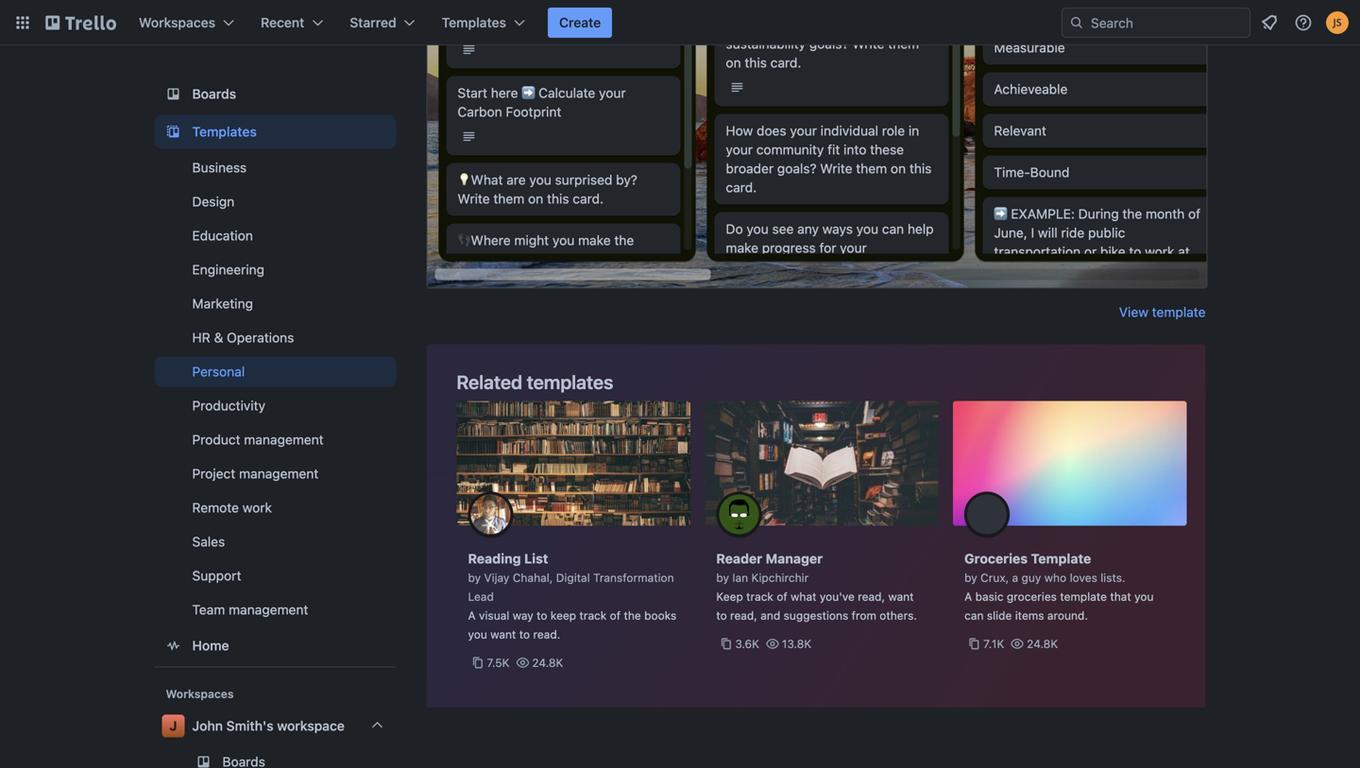 Task type: vqa. For each thing, say whether or not it's contained in the screenshot.


Task type: describe. For each thing, give the bounding box(es) containing it.
template
[[1031, 551, 1092, 566]]

create
[[559, 15, 601, 30]]

home link
[[154, 629, 396, 663]]

others.
[[880, 609, 917, 622]]

education link
[[154, 220, 396, 251]]

0 vertical spatial template
[[1152, 304, 1206, 320]]

personal
[[192, 364, 245, 379]]

recent button
[[249, 8, 335, 38]]

read.
[[533, 628, 561, 641]]

productivity
[[192, 398, 266, 413]]

who
[[1045, 571, 1067, 584]]

remote work
[[192, 500, 272, 515]]

way
[[513, 609, 534, 622]]

view
[[1119, 304, 1149, 320]]

boards link
[[154, 77, 396, 111]]

sales
[[192, 534, 225, 549]]

john smith's workspace
[[192, 718, 345, 733]]

team management link
[[154, 595, 396, 625]]

marketing
[[192, 296, 253, 311]]

starred
[[350, 15, 397, 30]]

reading
[[468, 551, 521, 566]]

&
[[214, 330, 223, 345]]

keep
[[716, 590, 743, 603]]

want inside the reader manager by ian kipchirchir keep track of what you've read, want to read, and suggestions from others.
[[889, 590, 914, 603]]

groceries
[[1007, 590, 1057, 603]]

related
[[457, 371, 523, 393]]

reading list by vijay chahal, digital transformation lead a visual way to keep track of the books you want to read.
[[468, 551, 677, 641]]

keep
[[551, 609, 576, 622]]

related templates
[[457, 371, 614, 393]]

list
[[524, 551, 548, 566]]

1 vertical spatial read,
[[730, 609, 758, 622]]

you inside the reading list by vijay chahal, digital transformation lead a visual way to keep track of the books you want to read.
[[468, 628, 487, 641]]

marketing link
[[154, 288, 396, 319]]

open information menu image
[[1294, 13, 1313, 32]]

management for project management
[[239, 466, 319, 481]]

digital
[[556, 571, 590, 584]]

books
[[645, 609, 677, 622]]

engineering
[[192, 262, 265, 277]]

product management
[[192, 432, 324, 447]]

create button
[[548, 8, 612, 38]]

of inside the reader manager by ian kipchirchir keep track of what you've read, want to read, and suggestions from others.
[[777, 590, 788, 603]]

crux,
[[981, 571, 1009, 584]]

education
[[192, 228, 253, 243]]

product
[[192, 432, 241, 447]]

lead
[[468, 590, 494, 603]]

support
[[192, 568, 241, 583]]

hr
[[192, 330, 210, 345]]

hr & operations
[[192, 330, 294, 345]]

1 vertical spatial workspaces
[[166, 687, 234, 700]]

13.8k
[[782, 637, 812, 651]]

loves
[[1070, 571, 1098, 584]]

7.1k
[[984, 637, 1005, 651]]

remote work link
[[154, 493, 396, 523]]

basic
[[976, 590, 1004, 603]]

template inside groceries template by crux, a guy who loves lists. a basic groceries template that you can slide items around.
[[1060, 590, 1107, 603]]

and
[[761, 609, 781, 622]]

home image
[[162, 634, 185, 657]]

slide
[[987, 609, 1012, 622]]

team management
[[192, 602, 308, 617]]

lists.
[[1101, 571, 1126, 584]]

sales link
[[154, 527, 396, 557]]

project management
[[192, 466, 319, 481]]

you inside groceries template by crux, a guy who loves lists. a basic groceries template that you can slide items around.
[[1135, 590, 1154, 603]]

back to home image
[[45, 8, 116, 38]]

personal link
[[154, 356, 396, 387]]

board image
[[162, 82, 185, 105]]

j
[[169, 718, 177, 733]]

can
[[965, 609, 984, 622]]

workspace
[[277, 718, 345, 733]]

recent
[[261, 15, 305, 30]]

you've
[[820, 590, 855, 603]]

1 vertical spatial templates
[[192, 124, 257, 139]]

management for product management
[[244, 432, 324, 447]]

vijay
[[484, 571, 510, 584]]

that
[[1111, 590, 1132, 603]]

work
[[243, 500, 272, 515]]

engineering link
[[154, 254, 396, 285]]



Task type: locate. For each thing, give the bounding box(es) containing it.
visual
[[479, 609, 510, 622]]

you right that
[[1135, 590, 1154, 603]]

template down loves
[[1060, 590, 1107, 603]]

0 horizontal spatial by
[[468, 571, 481, 584]]

0 horizontal spatial 24.8k
[[532, 656, 564, 669]]

to inside the reader manager by ian kipchirchir keep track of what you've read, want to read, and suggestions from others.
[[716, 609, 727, 622]]

1 vertical spatial you
[[468, 628, 487, 641]]

24.8k down read.
[[532, 656, 564, 669]]

by inside the reader manager by ian kipchirchir keep track of what you've read, want to read, and suggestions from others.
[[716, 571, 729, 584]]

of
[[777, 590, 788, 603], [610, 609, 621, 622]]

management for team management
[[229, 602, 308, 617]]

0 vertical spatial track
[[747, 590, 774, 603]]

1 vertical spatial of
[[610, 609, 621, 622]]

john
[[192, 718, 223, 733]]

1 horizontal spatial track
[[747, 590, 774, 603]]

want
[[889, 590, 914, 603], [491, 628, 516, 641]]

template
[[1152, 304, 1206, 320], [1060, 590, 1107, 603]]

0 vertical spatial templates
[[442, 15, 506, 30]]

read, up from
[[858, 590, 885, 603]]

of left the
[[610, 609, 621, 622]]

read, down keep
[[730, 609, 758, 622]]

boards
[[192, 86, 236, 101]]

1 horizontal spatial of
[[777, 590, 788, 603]]

template right view
[[1152, 304, 1206, 320]]

1 horizontal spatial by
[[716, 571, 729, 584]]

transformation
[[593, 571, 674, 584]]

3.6k
[[735, 637, 760, 651]]

7.5k
[[487, 656, 510, 669]]

to down keep
[[716, 609, 727, 622]]

templates inside dropdown button
[[442, 15, 506, 30]]

a up can
[[965, 590, 972, 603]]

1 horizontal spatial you
[[1135, 590, 1154, 603]]

0 vertical spatial management
[[244, 432, 324, 447]]

john smith (johnsmith38824343) image
[[1327, 11, 1349, 34]]

manager
[[766, 551, 823, 566]]

1 horizontal spatial templates
[[442, 15, 506, 30]]

by
[[468, 571, 481, 584], [716, 571, 729, 584], [965, 571, 978, 584]]

templates
[[527, 371, 614, 393]]

1 vertical spatial want
[[491, 628, 516, 641]]

want up others.
[[889, 590, 914, 603]]

templates button
[[431, 8, 537, 38]]

from
[[852, 609, 877, 622]]

1 by from the left
[[468, 571, 481, 584]]

2 horizontal spatial to
[[716, 609, 727, 622]]

to down way
[[519, 628, 530, 641]]

track inside the reading list by vijay chahal, digital transformation lead a visual way to keep track of the books you want to read.
[[580, 609, 607, 622]]

track inside the reader manager by ian kipchirchir keep track of what you've read, want to read, and suggestions from others.
[[747, 590, 774, 603]]

a
[[965, 590, 972, 603], [468, 609, 476, 622]]

by up lead at the bottom left of the page
[[468, 571, 481, 584]]

starred button
[[339, 8, 427, 38]]

0 horizontal spatial a
[[468, 609, 476, 622]]

what
[[791, 590, 817, 603]]

workspaces up john
[[166, 687, 234, 700]]

by for reader
[[716, 571, 729, 584]]

kipchirchir
[[752, 571, 809, 584]]

workspaces inside workspaces popup button
[[139, 15, 215, 30]]

1 horizontal spatial want
[[889, 590, 914, 603]]

design
[[192, 194, 235, 209]]

1 horizontal spatial template
[[1152, 304, 1206, 320]]

workspaces
[[139, 15, 215, 30], [166, 687, 234, 700]]

want down visual
[[491, 628, 516, 641]]

0 horizontal spatial you
[[468, 628, 487, 641]]

1 vertical spatial 24.8k
[[532, 656, 564, 669]]

0 horizontal spatial to
[[519, 628, 530, 641]]

items
[[1015, 609, 1045, 622]]

reader manager by ian kipchirchir keep track of what you've read, want to read, and suggestions from others.
[[716, 551, 917, 622]]

by inside the reading list by vijay chahal, digital transformation lead a visual way to keep track of the books you want to read.
[[468, 571, 481, 584]]

product management link
[[154, 425, 396, 455]]

vijay chahal, digital transformation lead image
[[468, 492, 514, 537]]

read,
[[858, 590, 885, 603], [730, 609, 758, 622]]

template board image
[[162, 120, 185, 143]]

templates right starred popup button
[[442, 15, 506, 30]]

guy
[[1022, 571, 1042, 584]]

0 vertical spatial you
[[1135, 590, 1154, 603]]

0 horizontal spatial read,
[[730, 609, 758, 622]]

track
[[747, 590, 774, 603], [580, 609, 607, 622]]

you down visual
[[468, 628, 487, 641]]

templates up business
[[192, 124, 257, 139]]

management down product management link
[[239, 466, 319, 481]]

smith's
[[226, 718, 274, 733]]

0 horizontal spatial want
[[491, 628, 516, 641]]

crux, a guy who loves lists. image
[[965, 492, 1010, 537]]

of down kipchirchir
[[777, 590, 788, 603]]

1 vertical spatial a
[[468, 609, 476, 622]]

2 vertical spatial management
[[229, 602, 308, 617]]

a inside the reading list by vijay chahal, digital transformation lead a visual way to keep track of the books you want to read.
[[468, 609, 476, 622]]

0 horizontal spatial of
[[610, 609, 621, 622]]

want inside the reading list by vijay chahal, digital transformation lead a visual way to keep track of the books you want to read.
[[491, 628, 516, 641]]

search image
[[1070, 15, 1085, 30]]

0 horizontal spatial track
[[580, 609, 607, 622]]

around.
[[1048, 609, 1088, 622]]

0 vertical spatial 24.8k
[[1027, 637, 1058, 651]]

0 vertical spatial a
[[965, 590, 972, 603]]

you
[[1135, 590, 1154, 603], [468, 628, 487, 641]]

24.8k for list
[[532, 656, 564, 669]]

project management link
[[154, 459, 396, 489]]

Search field
[[1085, 9, 1250, 37]]

ian kipchirchir image
[[716, 492, 762, 537]]

ian
[[733, 571, 748, 584]]

workspaces button
[[128, 8, 246, 38]]

management down support link
[[229, 602, 308, 617]]

1 vertical spatial track
[[580, 609, 607, 622]]

1 horizontal spatial to
[[537, 609, 548, 622]]

1 vertical spatial management
[[239, 466, 319, 481]]

management down 'productivity' link
[[244, 432, 324, 447]]

1 horizontal spatial a
[[965, 590, 972, 603]]

primary element
[[0, 0, 1361, 45]]

the
[[624, 609, 641, 622]]

groceries
[[965, 551, 1028, 566]]

track right the keep
[[580, 609, 607, 622]]

0 horizontal spatial template
[[1060, 590, 1107, 603]]

business link
[[154, 152, 396, 183]]

to right way
[[537, 609, 548, 622]]

1 horizontal spatial read,
[[858, 590, 885, 603]]

view template link
[[1119, 303, 1206, 322]]

chahal,
[[513, 571, 553, 584]]

management
[[244, 432, 324, 447], [239, 466, 319, 481], [229, 602, 308, 617]]

0 notifications image
[[1259, 11, 1281, 34]]

3 by from the left
[[965, 571, 978, 584]]

of inside the reading list by vijay chahal, digital transformation lead a visual way to keep track of the books you want to read.
[[610, 609, 621, 622]]

1 horizontal spatial 24.8k
[[1027, 637, 1058, 651]]

productivity link
[[154, 391, 396, 421]]

2 horizontal spatial by
[[965, 571, 978, 584]]

by for reading
[[468, 571, 481, 584]]

workspaces up the board image
[[139, 15, 215, 30]]

a down lead at the bottom left of the page
[[468, 609, 476, 622]]

design link
[[154, 186, 396, 217]]

a
[[1012, 571, 1019, 584]]

remote
[[192, 500, 239, 515]]

1 vertical spatial template
[[1060, 590, 1107, 603]]

templates link
[[154, 115, 396, 149]]

0 vertical spatial want
[[889, 590, 914, 603]]

24.8k down items
[[1027, 637, 1058, 651]]

0 vertical spatial of
[[777, 590, 788, 603]]

team
[[192, 602, 225, 617]]

0 vertical spatial workspaces
[[139, 15, 215, 30]]

suggestions
[[784, 609, 849, 622]]

home
[[192, 638, 229, 653]]

track up and
[[747, 590, 774, 603]]

project
[[192, 466, 236, 481]]

0 horizontal spatial templates
[[192, 124, 257, 139]]

operations
[[227, 330, 294, 345]]

reader
[[716, 551, 763, 566]]

2 by from the left
[[716, 571, 729, 584]]

by inside groceries template by crux, a guy who loves lists. a basic groceries template that you can slide items around.
[[965, 571, 978, 584]]

groceries template by crux, a guy who loves lists. a basic groceries template that you can slide items around.
[[965, 551, 1154, 622]]

a inside groceries template by crux, a guy who loves lists. a basic groceries template that you can slide items around.
[[965, 590, 972, 603]]

24.8k for template
[[1027, 637, 1058, 651]]

by left ian
[[716, 571, 729, 584]]

support link
[[154, 561, 396, 591]]

24.8k
[[1027, 637, 1058, 651], [532, 656, 564, 669]]

business
[[192, 159, 247, 175]]

by for groceries
[[965, 571, 978, 584]]

0 vertical spatial read,
[[858, 590, 885, 603]]

hr & operations link
[[154, 322, 396, 353]]

by left crux,
[[965, 571, 978, 584]]



